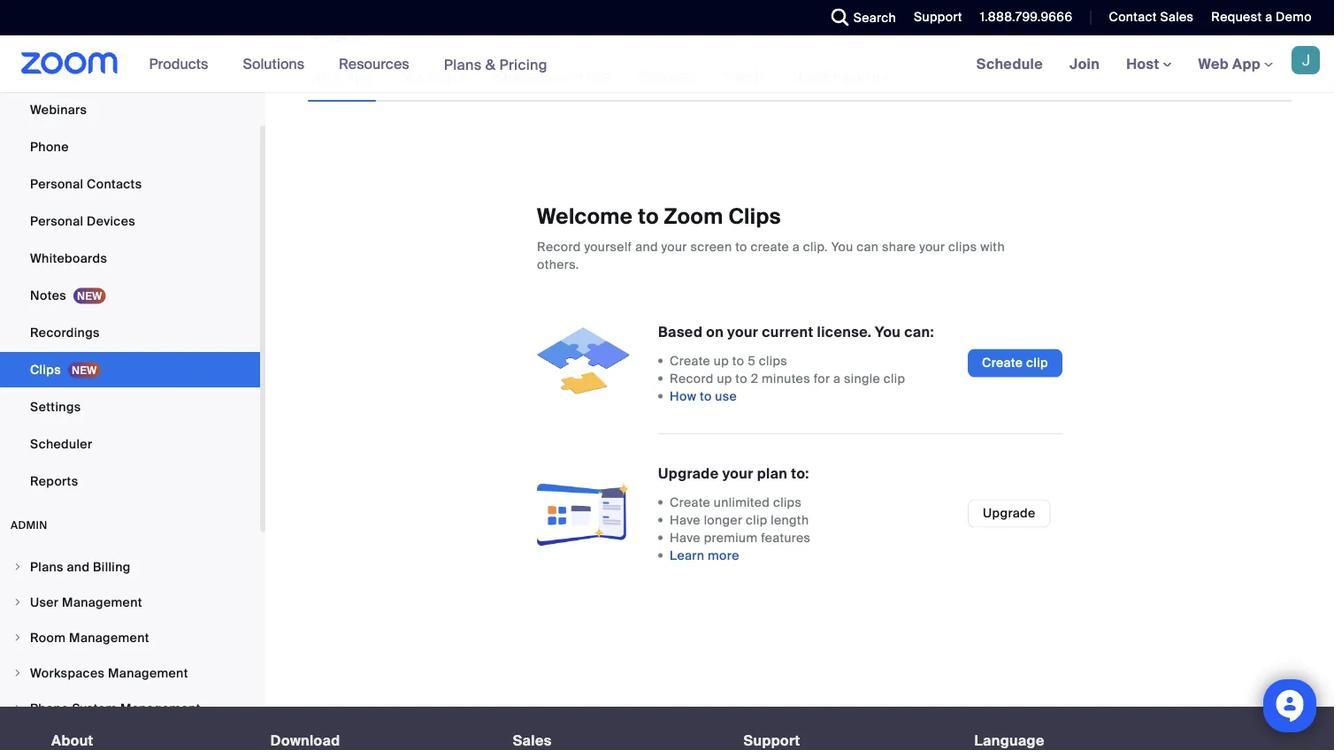 Task type: describe. For each thing, give the bounding box(es) containing it.
1 horizontal spatial clip
[[884, 370, 905, 387]]

contact
[[1109, 9, 1157, 25]]

reports
[[30, 473, 78, 489]]

have for have longer clip length
[[670, 512, 701, 528]]

meetings navigation
[[963, 35, 1334, 93]]

feedback button
[[1196, 19, 1285, 47]]

trash tab
[[720, 52, 767, 102]]

clip.
[[803, 238, 828, 255]]

reports link
[[0, 464, 260, 499]]

to inside button
[[700, 388, 712, 404]]

zoom logo image
[[21, 52, 118, 74]]

and inside 'welcome to zoom clips record yourself and your screen to create a clip. you can share your clips with others.'
[[635, 238, 658, 255]]

room
[[30, 629, 66, 646]]

product information navigation
[[136, 35, 561, 93]]

2 heading from the left
[[271, 733, 481, 749]]

0 horizontal spatial clip
[[746, 512, 767, 528]]

right image for user management
[[12, 597, 23, 608]]

clips link
[[0, 352, 260, 387]]

up for create
[[714, 353, 729, 369]]

learn
[[670, 547, 705, 564]]

settings
[[30, 399, 81, 415]]

personal contacts link
[[0, 166, 260, 202]]

plans and billing
[[30, 559, 131, 575]]

resources button
[[339, 35, 417, 92]]

your right on
[[727, 322, 758, 341]]

up for record
[[717, 370, 732, 387]]

upgrade button
[[968, 499, 1051, 528]]

clips inside personal menu menu
[[30, 361, 61, 378]]

workspaces
[[30, 665, 105, 681]]

right image for workspaces management
[[12, 668, 23, 679]]

have premium features
[[670, 529, 811, 546]]

2
[[751, 370, 759, 387]]

user management
[[30, 594, 142, 610]]

phone system management
[[30, 700, 201, 717]]

my
[[400, 67, 422, 87]]

management for user management
[[62, 594, 142, 610]]

contact sales
[[1109, 9, 1194, 25]]

starred tab
[[636, 52, 699, 102]]

join
[[1070, 54, 1100, 73]]

products
[[149, 54, 208, 73]]

web
[[1198, 54, 1229, 73]]

admin menu menu
[[0, 550, 260, 750]]

room management
[[30, 629, 149, 646]]

request
[[1211, 9, 1262, 25]]

solutions button
[[243, 35, 312, 92]]

with inside 'welcome to zoom clips record yourself and your screen to create a clip. you can share your clips with others.'
[[980, 238, 1005, 255]]

whiteboards link
[[0, 241, 260, 276]]

personal contacts
[[30, 176, 142, 192]]

clip inside button
[[1026, 355, 1048, 371]]

phone for phone
[[30, 138, 69, 155]]

me
[[588, 67, 612, 87]]

yourself
[[584, 238, 632, 255]]

starred
[[638, 67, 696, 87]]

all clips tab
[[308, 52, 376, 102]]

web app
[[1198, 54, 1261, 73]]

1.888.799.9666 button up schedule at the right
[[967, 0, 1077, 35]]

user
[[30, 594, 59, 610]]

clips inside 'welcome to zoom clips record yourself and your screen to create a clip. you can share your clips with others.'
[[728, 203, 781, 230]]

a inside 'welcome to zoom clips record yourself and your screen to create a clip. you can share your clips with others.'
[[793, 238, 800, 255]]

screen
[[690, 238, 732, 255]]

host button
[[1126, 54, 1172, 73]]

room management menu item
[[0, 621, 260, 655]]

management for workspaces management
[[108, 665, 188, 681]]

more
[[708, 547, 739, 564]]

and inside the plans and billing menu item
[[67, 559, 90, 575]]

personal devices
[[30, 213, 135, 229]]

plans and billing menu item
[[0, 550, 260, 584]]

trash
[[722, 67, 764, 87]]

billing
[[93, 559, 131, 575]]

devices
[[87, 213, 135, 229]]

host
[[1126, 54, 1163, 73]]

webinars
[[30, 101, 87, 118]]

to left 2
[[735, 370, 748, 387]]

notifications
[[791, 67, 890, 87]]

whiteboards
[[30, 250, 107, 266]]

learn more button
[[670, 547, 739, 564]]

learn more
[[670, 547, 739, 564]]

create up to 5 clips
[[670, 353, 787, 369]]

1 horizontal spatial you
[[875, 322, 901, 341]]

upgrade for upgrade your plan to:
[[658, 464, 719, 483]]

personal for personal devices
[[30, 213, 83, 229]]

1.888.799.9666
[[980, 9, 1073, 25]]

upgrade your plan to:
[[658, 464, 809, 483]]

single
[[844, 370, 880, 387]]

user management menu item
[[0, 586, 260, 619]]

webinars link
[[0, 92, 260, 127]]

unlimited
[[714, 494, 770, 510]]

features
[[761, 529, 811, 546]]

to left zoom
[[638, 203, 659, 230]]

notes link
[[0, 278, 260, 313]]

schedule link
[[963, 35, 1056, 92]]

admin
[[11, 518, 48, 532]]

solutions
[[243, 54, 304, 73]]

notes
[[30, 287, 66, 303]]

products button
[[149, 35, 216, 92]]

shared with me tab
[[490, 52, 614, 102]]

search
[[853, 9, 896, 26]]

plans & pricing
[[444, 55, 548, 74]]

all clips
[[311, 67, 373, 87]]

workspaces management
[[30, 665, 188, 681]]

how to use button
[[670, 387, 737, 405]]

1 horizontal spatial record
[[670, 370, 714, 387]]

plan
[[757, 464, 788, 483]]

pricing
[[499, 55, 548, 74]]

create clip button
[[968, 349, 1062, 377]]

meetings
[[30, 64, 87, 81]]

create unlimited clips
[[670, 494, 802, 510]]

workspaces management menu item
[[0, 656, 260, 690]]



Task type: vqa. For each thing, say whether or not it's contained in the screenshot.
the top "Edit" button
no



Task type: locate. For each thing, give the bounding box(es) containing it.
&
[[485, 55, 496, 74]]

a right for
[[833, 370, 841, 387]]

tabs of clips tab list
[[308, 52, 892, 102]]

management down billing
[[62, 594, 142, 610]]

current
[[762, 322, 814, 341]]

management inside 'menu item'
[[120, 700, 201, 717]]

0 vertical spatial upgrade
[[658, 464, 719, 483]]

can:
[[904, 322, 934, 341]]

management up workspaces management
[[69, 629, 149, 646]]

1 vertical spatial clips
[[759, 353, 787, 369]]

plans for plans and billing
[[30, 559, 64, 575]]

right image
[[12, 633, 23, 643]]

how
[[670, 388, 696, 404]]

settings link
[[0, 389, 260, 425]]

plans inside product information 'navigation'
[[444, 55, 482, 74]]

right image inside phone system management 'menu item'
[[12, 703, 23, 714]]

0 vertical spatial have
[[670, 512, 701, 528]]

you left can:
[[875, 322, 901, 341]]

personal inside the personal contacts link
[[30, 176, 83, 192]]

2 horizontal spatial clip
[[1026, 355, 1048, 371]]

1 vertical spatial phone
[[30, 700, 69, 717]]

clips right "5"
[[759, 353, 787, 369]]

recordings link
[[0, 315, 260, 350]]

create
[[670, 353, 710, 369], [982, 355, 1023, 371], [670, 494, 710, 510]]

4 heading from the left
[[744, 733, 943, 749]]

0 vertical spatial personal
[[30, 176, 83, 192]]

and left billing
[[67, 559, 90, 575]]

0 horizontal spatial you
[[831, 238, 853, 255]]

have for have premium features
[[670, 529, 701, 546]]

contact sales link
[[1096, 0, 1198, 35], [1109, 9, 1194, 25]]

personal
[[30, 176, 83, 192], [30, 213, 83, 229]]

clips
[[948, 238, 977, 255], [759, 353, 787, 369], [773, 494, 802, 510]]

shared
[[492, 67, 548, 87]]

clips right the share
[[948, 238, 977, 255]]

request a demo
[[1211, 9, 1312, 25]]

can
[[857, 238, 879, 255]]

up down on
[[714, 353, 729, 369]]

record up how
[[670, 370, 714, 387]]

phone
[[30, 138, 69, 155], [30, 700, 69, 717]]

4 right image from the top
[[12, 703, 23, 714]]

your up create unlimited clips
[[722, 464, 753, 483]]

profile link
[[0, 18, 260, 53]]

profile
[[30, 27, 69, 43]]

zoom
[[664, 203, 723, 230]]

1 vertical spatial record
[[670, 370, 714, 387]]

0 horizontal spatial upgrade
[[658, 464, 719, 483]]

to:
[[791, 464, 809, 483]]

1 right image from the top
[[12, 562, 23, 572]]

welcome
[[537, 203, 633, 230]]

app
[[1232, 54, 1261, 73]]

to left create at the right of the page
[[735, 238, 747, 255]]

1 personal from the top
[[30, 176, 83, 192]]

2 have from the top
[[670, 529, 701, 546]]

my clips
[[400, 67, 466, 87]]

1 horizontal spatial upgrade
[[983, 505, 1035, 522]]

upgrade
[[658, 464, 719, 483], [983, 505, 1035, 522]]

others.
[[537, 256, 579, 272]]

1 vertical spatial and
[[67, 559, 90, 575]]

record up to 2 minutes for a single clip
[[670, 370, 905, 387]]

personal for personal contacts
[[30, 176, 83, 192]]

plans
[[444, 55, 482, 74], [30, 559, 64, 575]]

plans left &
[[444, 55, 482, 74]]

on
[[706, 322, 724, 341]]

a
[[1265, 9, 1273, 25], [793, 238, 800, 255], [833, 370, 841, 387]]

upgrade inside button
[[983, 505, 1035, 522]]

length
[[771, 512, 809, 528]]

schedule
[[976, 54, 1043, 73]]

upgrade for upgrade
[[983, 505, 1035, 522]]

personal up personal devices
[[30, 176, 83, 192]]

management down the 'room management' menu item
[[108, 665, 188, 681]]

2 vertical spatial clips
[[773, 494, 802, 510]]

2 vertical spatial a
[[833, 370, 841, 387]]

2 right image from the top
[[12, 597, 23, 608]]

1 horizontal spatial and
[[635, 238, 658, 255]]

create inside button
[[982, 355, 1023, 371]]

right image for plans and billing
[[12, 562, 23, 572]]

phone for phone system management
[[30, 700, 69, 717]]

1 vertical spatial have
[[670, 529, 701, 546]]

recordings
[[30, 324, 100, 341]]

phone inside personal menu menu
[[30, 138, 69, 155]]

create
[[751, 238, 789, 255]]

side navigation navigation
[[0, 0, 265, 750]]

my clips tab
[[397, 52, 468, 102]]

phone system management menu item
[[0, 692, 260, 725]]

plans for plans & pricing
[[444, 55, 482, 74]]

1 vertical spatial plans
[[30, 559, 64, 575]]

your right the share
[[919, 238, 945, 255]]

clips inside 'welcome to zoom clips record yourself and your screen to create a clip. you can share your clips with others.'
[[948, 238, 977, 255]]

a left clip.
[[793, 238, 800, 255]]

1 phone from the top
[[30, 138, 69, 155]]

sales
[[1160, 9, 1194, 25]]

personal inside personal devices link
[[30, 213, 83, 229]]

web app button
[[1198, 54, 1273, 73]]

0 vertical spatial phone
[[30, 138, 69, 155]]

support link
[[901, 0, 967, 35], [914, 9, 962, 25]]

management for room management
[[69, 629, 149, 646]]

record inside 'welcome to zoom clips record yourself and your screen to create a clip. you can share your clips with others.'
[[537, 238, 581, 255]]

0 vertical spatial record
[[537, 238, 581, 255]]

support
[[914, 9, 962, 25]]

you
[[831, 238, 853, 255], [875, 322, 901, 341]]

you inside 'welcome to zoom clips record yourself and your screen to create a clip. you can share your clips with others.'
[[831, 238, 853, 255]]

1 vertical spatial with
[[980, 238, 1005, 255]]

right image for phone system management
[[12, 703, 23, 714]]

with
[[552, 67, 583, 87], [980, 238, 1005, 255]]

contacts
[[87, 176, 142, 192]]

0 vertical spatial plans
[[444, 55, 482, 74]]

clips
[[308, 19, 361, 46], [334, 67, 373, 87], [427, 67, 466, 87], [728, 203, 781, 230], [30, 361, 61, 378]]

1 vertical spatial you
[[875, 322, 901, 341]]

1 vertical spatial a
[[793, 238, 800, 255]]

meetings link
[[0, 55, 260, 90]]

phone inside 'menu item'
[[30, 700, 69, 717]]

have
[[670, 512, 701, 528], [670, 529, 701, 546]]

right image
[[12, 562, 23, 572], [12, 597, 23, 608], [12, 668, 23, 679], [12, 703, 23, 714]]

2 personal from the top
[[30, 213, 83, 229]]

1 heading from the left
[[51, 733, 239, 749]]

1 vertical spatial upgrade
[[983, 505, 1035, 522]]

banner containing products
[[0, 35, 1334, 93]]

1 vertical spatial personal
[[30, 213, 83, 229]]

0 horizontal spatial with
[[552, 67, 583, 87]]

create for based on your current license. you can:
[[670, 353, 710, 369]]

0 vertical spatial clips
[[948, 238, 977, 255]]

resources
[[339, 54, 409, 73]]

clips up 'length'
[[773, 494, 802, 510]]

plans inside menu item
[[30, 559, 64, 575]]

0 horizontal spatial a
[[793, 238, 800, 255]]

for
[[814, 370, 830, 387]]

minutes
[[762, 370, 810, 387]]

to left 'use'
[[700, 388, 712, 404]]

demo
[[1276, 9, 1312, 25]]

you left "can"
[[831, 238, 853, 255]]

1 horizontal spatial a
[[833, 370, 841, 387]]

clips inside tab
[[334, 67, 373, 87]]

0 vertical spatial a
[[1265, 9, 1273, 25]]

and right yourself
[[635, 238, 658, 255]]

0 horizontal spatial record
[[537, 238, 581, 255]]

scheduler
[[30, 436, 92, 452]]

0 vertical spatial with
[[552, 67, 583, 87]]

longer
[[704, 512, 743, 528]]

management down the workspaces management menu item
[[120, 700, 201, 717]]

personal devices link
[[0, 203, 260, 239]]

1 have from the top
[[670, 512, 701, 528]]

plans up user at left
[[30, 559, 64, 575]]

all
[[311, 67, 330, 87]]

1 horizontal spatial with
[[980, 238, 1005, 255]]

0 horizontal spatial plans
[[30, 559, 64, 575]]

based on your current license. you can:
[[658, 322, 934, 341]]

record up others.
[[537, 238, 581, 255]]

system
[[72, 700, 117, 717]]

0 vertical spatial and
[[635, 238, 658, 255]]

share
[[882, 238, 916, 255]]

to left "5"
[[732, 353, 744, 369]]

with inside tab
[[552, 67, 583, 87]]

right image inside the workspaces management menu item
[[12, 668, 23, 679]]

2 horizontal spatial a
[[1265, 9, 1273, 25]]

personal up whiteboards
[[30, 213, 83, 229]]

1 vertical spatial up
[[717, 370, 732, 387]]

create for upgrade your plan to:
[[670, 494, 710, 510]]

profile picture image
[[1292, 46, 1320, 74]]

right image inside the plans and billing menu item
[[12, 562, 23, 572]]

0 horizontal spatial and
[[67, 559, 90, 575]]

3 heading from the left
[[513, 733, 712, 749]]

welcome to zoom clips record yourself and your screen to create a clip. you can share your clips with others.
[[537, 203, 1005, 272]]

personal menu menu
[[0, 0, 260, 501]]

phone down workspaces
[[30, 700, 69, 717]]

a left demo
[[1265, 9, 1273, 25]]

license.
[[817, 322, 871, 341]]

right image inside user management menu item
[[12, 597, 23, 608]]

shared with me
[[492, 67, 612, 87]]

clips inside tab
[[427, 67, 466, 87]]

phone link
[[0, 129, 260, 165]]

record
[[537, 238, 581, 255], [670, 370, 714, 387]]

up
[[714, 353, 729, 369], [717, 370, 732, 387]]

5
[[748, 353, 756, 369]]

3 right image from the top
[[12, 668, 23, 679]]

up up 'use'
[[717, 370, 732, 387]]

0 vertical spatial up
[[714, 353, 729, 369]]

1.888.799.9666 button up schedule link
[[980, 9, 1073, 25]]

2 phone from the top
[[30, 700, 69, 717]]

phone down the webinars
[[30, 138, 69, 155]]

how to use
[[670, 388, 737, 404]]

banner
[[0, 35, 1334, 93]]

clip
[[1026, 355, 1048, 371], [884, 370, 905, 387], [746, 512, 767, 528]]

0 vertical spatial you
[[831, 238, 853, 255]]

scheduler link
[[0, 426, 260, 462]]

heading
[[51, 733, 239, 749], [271, 733, 481, 749], [513, 733, 712, 749], [744, 733, 943, 749]]

your down zoom
[[661, 238, 687, 255]]

1 horizontal spatial plans
[[444, 55, 482, 74]]



